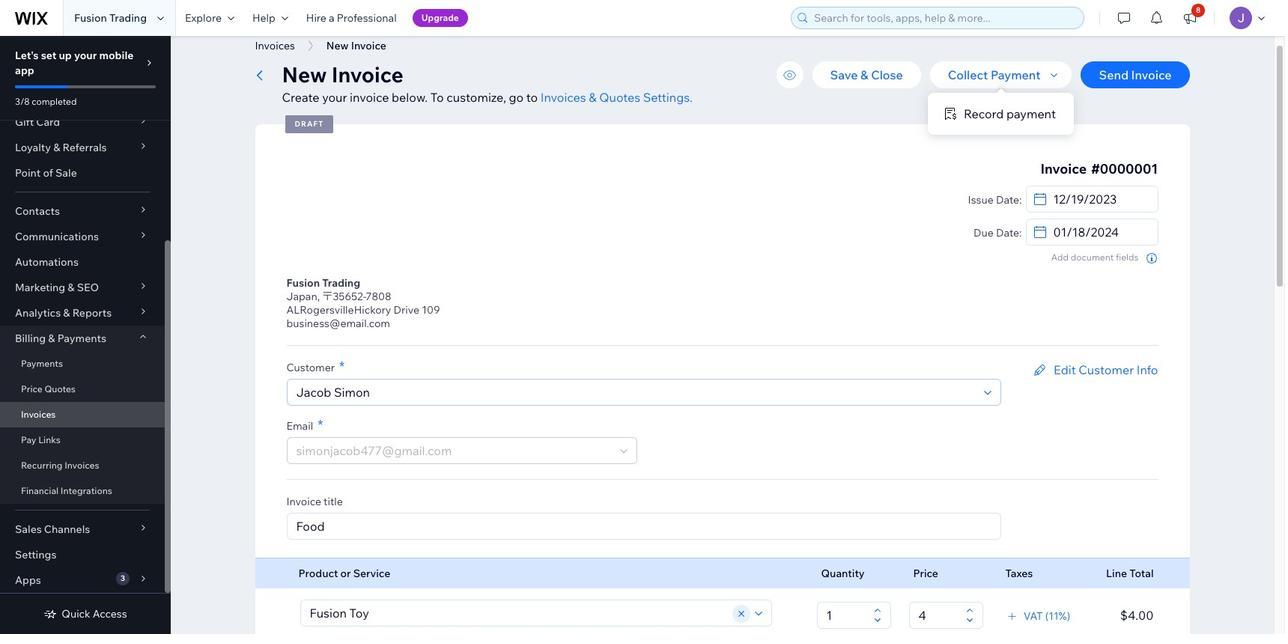 Task type: locate. For each thing, give the bounding box(es) containing it.
line
[[1107, 567, 1128, 581]]

your right create
[[322, 90, 347, 105]]

trading up alrogersvillehickory
[[322, 276, 361, 290]]

& for seo
[[68, 281, 75, 294]]

0 vertical spatial quotes
[[600, 90, 641, 105]]

your for invoice
[[322, 90, 347, 105]]

payments down analytics & reports popup button
[[57, 332, 106, 345]]

invoice right send
[[1132, 67, 1172, 82]]

fusion inside fusion trading japan, 〒35652-7808 alrogersvillehickory drive 109 business@email.com
[[287, 276, 320, 290]]

quotes inside new invoice create your invoice below. to customize, go to invoices & quotes settings.
[[600, 90, 641, 105]]

new for new invoice create your invoice below. to customize, go to invoices & quotes settings.
[[282, 61, 327, 88]]

quotes
[[600, 90, 641, 105], [44, 384, 76, 395]]

0 horizontal spatial *
[[318, 417, 323, 434]]

edit customer info button
[[1032, 361, 1159, 379]]

& for payments
[[48, 332, 55, 345]]

billing & payments button
[[0, 326, 165, 351]]

invoices right to
[[541, 90, 586, 105]]

1 vertical spatial fusion
[[287, 276, 320, 290]]

0 vertical spatial date:
[[996, 193, 1022, 207]]

analytics & reports
[[15, 306, 112, 320]]

quantity
[[822, 567, 865, 581]]

channels
[[44, 523, 90, 536]]

1 horizontal spatial quotes
[[600, 90, 641, 105]]

1 vertical spatial new
[[282, 61, 327, 88]]

alrogersvillehickory
[[287, 303, 391, 317]]

1 horizontal spatial trading
[[322, 276, 361, 290]]

0 horizontal spatial price
[[21, 384, 42, 395]]

invoice up invoice on the left top
[[332, 61, 404, 88]]

0 horizontal spatial trading
[[109, 11, 147, 25]]

date: right due
[[996, 226, 1022, 240]]

& inside new invoice create your invoice below. to customize, go to invoices & quotes settings.
[[589, 90, 597, 105]]

fusion up the mobile
[[74, 11, 107, 25]]

settings link
[[0, 542, 165, 568]]

new up create
[[282, 61, 327, 88]]

card
[[36, 115, 60, 129]]

new down a
[[327, 39, 349, 52]]

0 vertical spatial your
[[74, 49, 97, 62]]

* for customer *
[[339, 358, 345, 375]]

date: for due date:
[[996, 226, 1022, 240]]

fusion
[[74, 11, 107, 25], [287, 276, 320, 290]]

customer down business@email.com
[[287, 361, 335, 375]]

invoices down pay links link
[[65, 460, 99, 471]]

& right to
[[589, 90, 597, 105]]

send invoice
[[1100, 67, 1172, 82]]

quotes left settings.
[[600, 90, 641, 105]]

collect
[[948, 67, 988, 82]]

vat
[[1024, 610, 1043, 623]]

None text field
[[822, 603, 870, 629], [914, 603, 962, 629], [822, 603, 870, 629], [914, 603, 962, 629]]

0 vertical spatial price
[[21, 384, 42, 395]]

* for email *
[[318, 417, 323, 434]]

0 vertical spatial new
[[327, 39, 349, 52]]

new
[[327, 39, 349, 52], [282, 61, 327, 88]]

add
[[1052, 252, 1069, 263]]

set
[[41, 49, 56, 62]]

save & close
[[831, 67, 903, 82]]

help button
[[243, 0, 297, 36]]

1 date: from the top
[[996, 193, 1022, 207]]

1 vertical spatial *
[[318, 417, 323, 434]]

0 vertical spatial fusion
[[74, 11, 107, 25]]

invoice inside new invoice create your invoice below. to customize, go to invoices & quotes settings.
[[332, 61, 404, 88]]

vat (11%) button
[[1006, 610, 1071, 623]]

trading inside fusion trading japan, 〒35652-7808 alrogersvillehickory drive 109 business@email.com
[[322, 276, 361, 290]]

or
[[341, 567, 351, 581]]

fusion for fusion trading
[[74, 11, 107, 25]]

0 horizontal spatial fusion
[[74, 11, 107, 25]]

* down business@email.com
[[339, 358, 345, 375]]

invoice for new invoice
[[351, 39, 386, 52]]

& right save
[[861, 67, 869, 82]]

trading
[[109, 11, 147, 25], [322, 276, 361, 290]]

integrations
[[61, 486, 112, 497]]

loyalty & referrals button
[[0, 135, 165, 160]]

2 date: from the top
[[996, 226, 1022, 240]]

to
[[527, 90, 538, 105]]

fusion left 〒35652-
[[287, 276, 320, 290]]

* right email
[[318, 417, 323, 434]]

1 vertical spatial trading
[[322, 276, 361, 290]]

1 horizontal spatial *
[[339, 358, 345, 375]]

payments up price quotes
[[21, 358, 63, 369]]

01/18/2024 field
[[1049, 220, 1153, 245]]

customer left info at the bottom
[[1079, 363, 1134, 378]]

up
[[59, 49, 72, 62]]

sale
[[55, 166, 77, 180]]

0 horizontal spatial customer
[[287, 361, 335, 375]]

your right up
[[74, 49, 97, 62]]

Email field
[[292, 438, 616, 464]]

date: right issue
[[996, 193, 1022, 207]]

1 horizontal spatial fusion
[[287, 276, 320, 290]]

gift
[[15, 115, 34, 129]]

create
[[282, 90, 320, 105]]

payments inside dropdown button
[[57, 332, 106, 345]]

& left seo
[[68, 281, 75, 294]]

your
[[74, 49, 97, 62], [322, 90, 347, 105]]

record payment
[[964, 106, 1057, 121]]

109
[[422, 303, 440, 317]]

1 vertical spatial price
[[914, 567, 939, 581]]

your inside let's set up your mobile app
[[74, 49, 97, 62]]

price for price quotes
[[21, 384, 42, 395]]

point of sale
[[15, 166, 77, 180]]

(11%)
[[1046, 610, 1071, 623]]

sidebar element
[[0, 0, 171, 635]]

invoices down help button
[[255, 39, 295, 52]]

japan,
[[287, 290, 320, 303]]

1 vertical spatial your
[[322, 90, 347, 105]]

quick access
[[62, 608, 127, 621]]

Choose a contact field
[[292, 380, 980, 405]]

email
[[287, 420, 313, 433]]

marketing
[[15, 281, 65, 294]]

invoice down professional
[[351, 39, 386, 52]]

1 vertical spatial quotes
[[44, 384, 76, 395]]

invoice inside send invoice button
[[1132, 67, 1172, 82]]

3
[[121, 574, 125, 584]]

recurring invoices link
[[0, 453, 165, 479]]

quotes inside sidebar element
[[44, 384, 76, 395]]

point of sale link
[[0, 160, 165, 186]]

customer
[[287, 361, 335, 375], [1079, 363, 1134, 378]]

0 vertical spatial *
[[339, 358, 345, 375]]

payments
[[57, 332, 106, 345], [21, 358, 63, 369]]

communications
[[15, 230, 99, 244]]

0 vertical spatial payments
[[57, 332, 106, 345]]

1 horizontal spatial price
[[914, 567, 939, 581]]

invoices link
[[0, 402, 165, 428]]

invoices inside new invoice create your invoice below. to customize, go to invoices & quotes settings.
[[541, 90, 586, 105]]

1 vertical spatial date:
[[996, 226, 1022, 240]]

explore
[[185, 11, 222, 25]]

1 vertical spatial payments
[[21, 358, 63, 369]]

& right billing
[[48, 332, 55, 345]]

1 horizontal spatial your
[[322, 90, 347, 105]]

new for new invoice
[[327, 39, 349, 52]]

3/8 completed
[[15, 96, 77, 107]]

marketing & seo
[[15, 281, 99, 294]]

pay links
[[21, 435, 61, 446]]

recurring
[[21, 460, 63, 471]]

price inside sidebar element
[[21, 384, 42, 395]]

your inside new invoice create your invoice below. to customize, go to invoices & quotes settings.
[[322, 90, 347, 105]]

invoice
[[350, 90, 389, 105]]

0 vertical spatial trading
[[109, 11, 147, 25]]

price
[[21, 384, 42, 395], [914, 567, 939, 581]]

8
[[1197, 5, 1201, 15]]

collect payment button
[[930, 61, 1073, 88]]

0 horizontal spatial your
[[74, 49, 97, 62]]

& inside button
[[861, 67, 869, 82]]

new inside button
[[327, 39, 349, 52]]

0 horizontal spatial quotes
[[44, 384, 76, 395]]

new inside new invoice create your invoice below. to customize, go to invoices & quotes settings.
[[282, 61, 327, 88]]

& right 'loyalty'
[[53, 141, 60, 154]]

〒35652-
[[322, 290, 366, 303]]

issue date:
[[968, 193, 1022, 207]]

1 horizontal spatial customer
[[1079, 363, 1134, 378]]

recurring invoices
[[21, 460, 99, 471]]

invoice for send invoice
[[1132, 67, 1172, 82]]

invoice inside new invoice button
[[351, 39, 386, 52]]

draft
[[295, 119, 324, 129]]

quotes down payments link
[[44, 384, 76, 395]]

gift card button
[[0, 109, 165, 135]]

$4.00
[[1121, 608, 1154, 623]]

& left reports on the left
[[63, 306, 70, 320]]

date:
[[996, 193, 1022, 207], [996, 226, 1022, 240]]

let's set up your mobile app
[[15, 49, 134, 77]]

7808
[[366, 290, 392, 303]]

trading up the mobile
[[109, 11, 147, 25]]



Task type: vqa. For each thing, say whether or not it's contained in the screenshot.
bottommost new
yes



Task type: describe. For each thing, give the bounding box(es) containing it.
business@email.com
[[287, 317, 390, 330]]

Invoice title field
[[292, 514, 996, 539]]

date: for issue date:
[[996, 193, 1022, 207]]

analytics
[[15, 306, 61, 320]]

a
[[329, 11, 335, 25]]

financial integrations link
[[0, 479, 165, 504]]

help
[[252, 11, 276, 25]]

settings.
[[643, 90, 693, 105]]

automations
[[15, 255, 79, 269]]

invoices inside button
[[255, 39, 295, 52]]

billing
[[15, 332, 46, 345]]

& for close
[[861, 67, 869, 82]]

taxes
[[1006, 567, 1033, 581]]

send
[[1100, 67, 1129, 82]]

billing & payments
[[15, 332, 106, 345]]

issue
[[968, 193, 994, 207]]

customer inside customer *
[[287, 361, 335, 375]]

& for referrals
[[53, 141, 60, 154]]

record payment button
[[928, 100, 1075, 127]]

invoice up 12/19/2023 field
[[1041, 160, 1087, 178]]

access
[[93, 608, 127, 621]]

send invoice button
[[1082, 61, 1190, 88]]

loyalty
[[15, 141, 51, 154]]

price for price
[[914, 567, 939, 581]]

Search for tools, apps, help & more... field
[[810, 7, 1080, 28]]

vat (11%)
[[1024, 610, 1071, 623]]

links
[[38, 435, 61, 446]]

hire a professional
[[306, 11, 397, 25]]

due date:
[[974, 226, 1022, 240]]

customer inside edit customer info button
[[1079, 363, 1134, 378]]

due
[[974, 226, 994, 240]]

pay links link
[[0, 428, 165, 453]]

invoice #0000001
[[1041, 160, 1159, 178]]

seo
[[77, 281, 99, 294]]

document
[[1071, 252, 1114, 263]]

professional
[[337, 11, 397, 25]]

price quotes
[[21, 384, 76, 395]]

edit
[[1054, 363, 1076, 378]]

invoices & quotes settings. button
[[541, 88, 693, 106]]

sales
[[15, 523, 42, 536]]

12/19/2023 field
[[1049, 187, 1153, 212]]

invoice for new invoice create your invoice below. to customize, go to invoices & quotes settings.
[[332, 61, 404, 88]]

invoices up pay links
[[21, 409, 56, 420]]

drive
[[394, 303, 420, 317]]

referrals
[[63, 141, 107, 154]]

pay
[[21, 435, 36, 446]]

customize,
[[447, 90, 506, 105]]

sales channels
[[15, 523, 90, 536]]

trading for fusion trading
[[109, 11, 147, 25]]

your for set
[[74, 49, 97, 62]]

edit customer info
[[1054, 363, 1159, 378]]

fusion trading
[[74, 11, 147, 25]]

price quotes link
[[0, 377, 165, 402]]

invoice left title
[[287, 495, 321, 509]]

invoice title
[[287, 495, 343, 509]]

product
[[299, 567, 338, 581]]

trading for fusion trading japan, 〒35652-7808 alrogersvillehickory drive 109 business@email.com
[[322, 276, 361, 290]]

payments link
[[0, 351, 165, 377]]

below.
[[392, 90, 428, 105]]

customer *
[[287, 358, 345, 375]]

sales channels button
[[0, 517, 165, 542]]

financial integrations
[[21, 486, 112, 497]]

#0000001
[[1092, 160, 1159, 178]]

communications button
[[0, 224, 165, 249]]

save
[[831, 67, 858, 82]]

3/8
[[15, 96, 30, 107]]

apps
[[15, 574, 41, 587]]

app
[[15, 64, 34, 77]]

marketing & seo button
[[0, 275, 165, 300]]

info
[[1137, 363, 1159, 378]]

add document fields
[[1052, 252, 1139, 263]]

& for reports
[[63, 306, 70, 320]]

product or service
[[299, 567, 391, 581]]

8 button
[[1174, 0, 1207, 36]]

quick
[[62, 608, 90, 621]]

line total
[[1107, 567, 1154, 581]]

quick access button
[[44, 608, 127, 621]]

fields
[[1116, 252, 1139, 263]]

contacts button
[[0, 199, 165, 224]]

record
[[964, 106, 1004, 121]]

settings
[[15, 548, 57, 562]]

invoices button
[[248, 34, 303, 57]]

fusion for fusion trading japan, 〒35652-7808 alrogersvillehickory drive 109 business@email.com
[[287, 276, 320, 290]]

title
[[324, 495, 343, 509]]

automations link
[[0, 249, 165, 275]]

upgrade
[[422, 12, 459, 23]]

Add an item field
[[305, 601, 730, 626]]

gift card
[[15, 115, 60, 129]]

hire
[[306, 11, 327, 25]]

close
[[871, 67, 903, 82]]

loyalty & referrals
[[15, 141, 107, 154]]

save & close button
[[813, 61, 921, 88]]

mobile
[[99, 49, 134, 62]]

hire a professional link
[[297, 0, 406, 36]]



